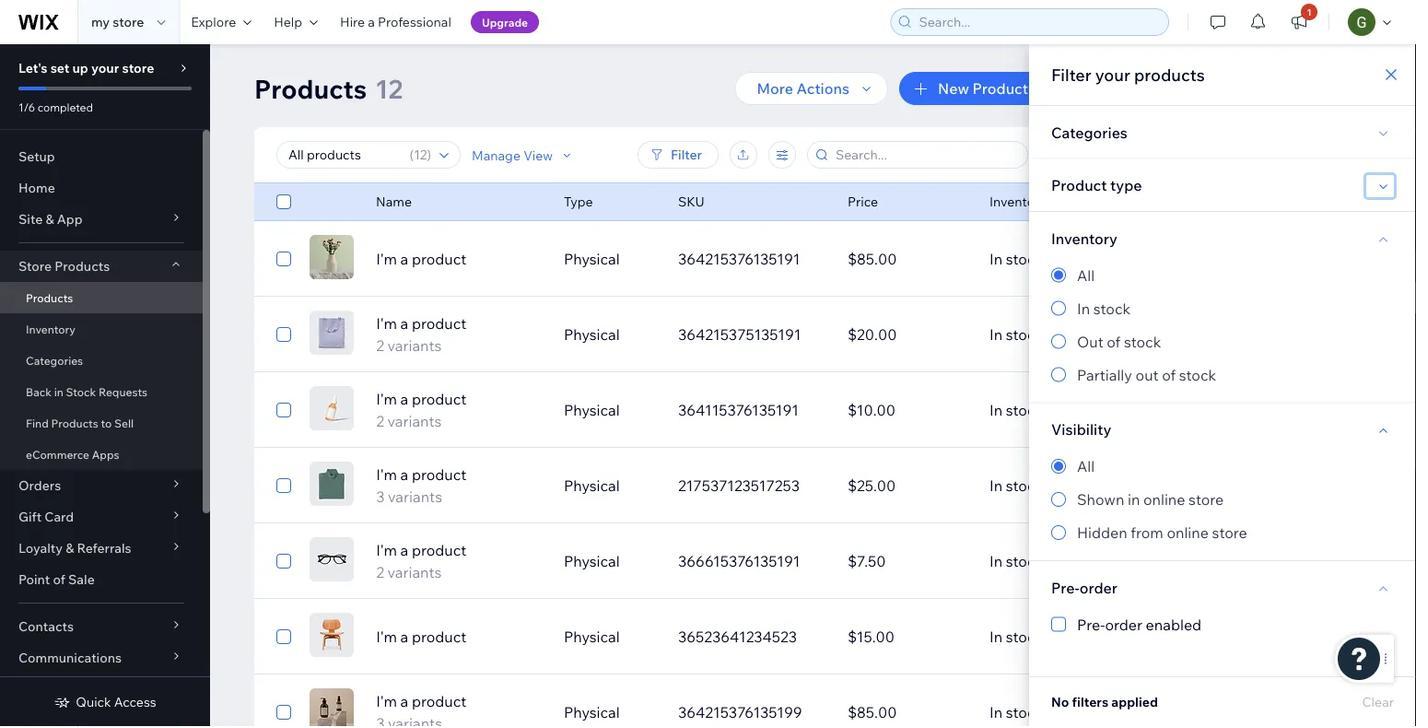 Task type: vqa. For each thing, say whether or not it's contained in the screenshot.


Task type: locate. For each thing, give the bounding box(es) containing it.
2 horizontal spatial inventory
[[1052, 229, 1118, 247]]

in stock link for 217537123517253
[[979, 464, 1148, 508]]

let's set up your store
[[18, 60, 154, 76]]

None checkbox
[[276, 191, 291, 213], [276, 248, 291, 270], [276, 475, 291, 497], [276, 550, 291, 572], [276, 626, 291, 648], [276, 701, 291, 723], [276, 191, 291, 213], [276, 248, 291, 270], [276, 475, 291, 497], [276, 550, 291, 572], [276, 626, 291, 648], [276, 701, 291, 723]]

2 vertical spatial of
[[53, 571, 65, 588]]

inventory down product type
[[1052, 229, 1118, 247]]

stock for 364215376135199
[[1006, 703, 1043, 722]]

2 vertical spatial inventory
[[26, 322, 75, 336]]

pre-order enabled
[[1077, 615, 1202, 634]]

stock for 364215376135191
[[1006, 250, 1043, 268]]

physical link
[[553, 237, 667, 281], [553, 312, 667, 357], [553, 388, 667, 432], [553, 464, 667, 508], [553, 539, 667, 583], [553, 615, 667, 659], [553, 690, 667, 727]]

2 horizontal spatial of
[[1162, 365, 1176, 384]]

1 i'm a product link from the top
[[365, 248, 553, 270]]

back
[[26, 385, 52, 399]]

1 vertical spatial $85.00
[[848, 703, 897, 722]]

filter inside filter button
[[671, 147, 702, 163]]

1 option group from the top
[[1052, 264, 1394, 386]]

1 vertical spatial filter
[[671, 147, 702, 163]]

stock for 217537123517253
[[1006, 476, 1043, 495]]

new product
[[938, 79, 1029, 98]]

0 vertical spatial all
[[1077, 266, 1095, 284]]

to
[[101, 416, 112, 430]]

2
[[376, 336, 384, 355], [376, 412, 384, 430], [376, 563, 384, 582]]

1 vertical spatial inventory
[[1052, 229, 1118, 247]]

order for pre-order enabled
[[1105, 615, 1143, 634]]

None checkbox
[[276, 323, 291, 346], [276, 399, 291, 421], [276, 323, 291, 346], [276, 399, 291, 421]]

in for stock
[[54, 385, 64, 399]]

physical link for 364215376135191
[[553, 237, 667, 281]]

2 physical from the top
[[564, 325, 620, 344]]

apps
[[92, 447, 119, 461]]

inventory down products link
[[26, 322, 75, 336]]

0 vertical spatial $85.00 link
[[837, 237, 979, 281]]

1 vertical spatial all
[[1077, 457, 1095, 476]]

all up the shown
[[1077, 457, 1095, 476]]

variants for 364215375135191
[[387, 336, 442, 355]]

search... field up new product on the top right of page
[[914, 9, 1163, 35]]

in stock for 364115376135191
[[990, 401, 1043, 419]]

1 vertical spatial i'm a product 2 variants
[[376, 390, 467, 430]]

3 in stock link from the top
[[979, 388, 1148, 432]]

1 2 from the top
[[376, 336, 384, 355]]

Unsaved view field
[[283, 142, 404, 168]]

pre-order
[[1052, 578, 1118, 597]]

variants inside the i'm a product 3 variants
[[388, 488, 442, 506]]

categories
[[1052, 123, 1128, 141], [26, 353, 83, 367]]

1 horizontal spatial 12
[[414, 147, 427, 163]]

1 horizontal spatial in
[[1128, 490, 1140, 509]]

in inside option group
[[1077, 299, 1090, 317]]

products link
[[0, 282, 203, 313]]

1 vertical spatial in
[[1128, 490, 1140, 509]]

3 i'm from the top
[[376, 390, 397, 408]]

1 in stock link from the top
[[979, 237, 1148, 281]]

2 for 364115376135191
[[376, 412, 384, 430]]

1 vertical spatial of
[[1162, 365, 1176, 384]]

products up ecommerce apps
[[51, 416, 98, 430]]

7 in stock link from the top
[[979, 690, 1148, 727]]

categories up product type
[[1052, 123, 1128, 141]]

site & app
[[18, 211, 83, 227]]

in for 364215376135191
[[990, 250, 1003, 268]]

i'm a product for 36523641234523
[[376, 628, 467, 646]]

2 option group from the top
[[1052, 455, 1394, 544]]

in stock link for 364215375135191
[[979, 312, 1148, 357]]

physical link for 364215375135191
[[553, 312, 667, 357]]

& for site
[[46, 211, 54, 227]]

ecommerce apps
[[26, 447, 119, 461]]

product right new
[[973, 79, 1029, 98]]

a inside the i'm a product 3 variants
[[400, 465, 408, 484]]

store products button
[[0, 251, 203, 282]]

online
[[1144, 490, 1186, 509], [1167, 523, 1209, 542]]

6 in stock link from the top
[[979, 615, 1148, 659]]

$85.00 link down price
[[837, 237, 979, 281]]

2 vertical spatial i'm a product link
[[365, 690, 553, 727]]

$7.50 link
[[837, 539, 979, 583]]

products 12
[[254, 72, 403, 105]]

sku
[[678, 194, 705, 210]]

in stock for 364215375135191
[[990, 325, 1043, 344]]

in inside sidebar element
[[54, 385, 64, 399]]

all up out
[[1077, 266, 1095, 284]]

0 vertical spatial of
[[1107, 332, 1121, 351]]

3 variants from the top
[[388, 488, 442, 506]]

1/6 completed
[[18, 100, 93, 114]]

2 all from the top
[[1077, 457, 1095, 476]]

of inside sidebar element
[[53, 571, 65, 588]]

in for 217537123517253
[[990, 476, 1003, 495]]

0 vertical spatial i'm a product
[[376, 250, 467, 268]]

3 physical link from the top
[[553, 388, 667, 432]]

0 vertical spatial i'm a product 2 variants
[[376, 314, 467, 355]]

pre-
[[1052, 578, 1080, 597], [1077, 615, 1105, 634]]

online up hidden from online store
[[1144, 490, 1186, 509]]

in stock inside option group
[[1077, 299, 1131, 317]]

site
[[18, 211, 43, 227]]

out
[[1077, 332, 1104, 351]]

1 vertical spatial 12
[[414, 147, 427, 163]]

0 vertical spatial 2
[[376, 336, 384, 355]]

ecommerce
[[26, 447, 89, 461]]

stock
[[1006, 250, 1043, 268], [1094, 299, 1131, 317], [1006, 325, 1043, 344], [1124, 332, 1162, 351], [1179, 365, 1217, 384], [1006, 401, 1043, 419], [1006, 476, 1043, 495], [1006, 552, 1043, 570], [1006, 628, 1043, 646], [1006, 703, 1043, 722]]

2 i'm a product 2 variants from the top
[[376, 390, 467, 430]]

of right out
[[1107, 332, 1121, 351]]

hidden
[[1077, 523, 1128, 542]]

7 product from the top
[[412, 692, 467, 711]]

sidebar element
[[0, 44, 210, 727]]

i'm a product 2 variants
[[376, 314, 467, 355], [376, 390, 467, 430], [376, 541, 467, 582]]

0 horizontal spatial your
[[91, 60, 119, 76]]

gift card button
[[0, 501, 203, 533]]

3 2 from the top
[[376, 563, 384, 582]]

in stock link for 364215376135191
[[979, 237, 1148, 281]]

2 2 from the top
[[376, 412, 384, 430]]

$85.00 down price
[[848, 250, 897, 268]]

$85.00 down $15.00
[[848, 703, 897, 722]]

2 i'm a product link from the top
[[365, 626, 553, 648]]

4 in stock link from the top
[[979, 464, 1148, 508]]

0 horizontal spatial product
[[973, 79, 1029, 98]]

your left products
[[1096, 64, 1131, 85]]

& right site
[[46, 211, 54, 227]]

2 vertical spatial i'm a product 2 variants
[[376, 541, 467, 582]]

in
[[54, 385, 64, 399], [1128, 490, 1140, 509]]

in inside option group
[[1128, 490, 1140, 509]]

product left type
[[1052, 176, 1107, 194]]

0 horizontal spatial filter
[[671, 147, 702, 163]]

option group
[[1052, 264, 1394, 386], [1052, 455, 1394, 544]]

$85.00
[[848, 250, 897, 268], [848, 703, 897, 722]]

1 vertical spatial categories
[[26, 353, 83, 367]]

1 horizontal spatial filter
[[1052, 64, 1092, 85]]

4 physical link from the top
[[553, 464, 667, 508]]

variants for 217537123517253
[[388, 488, 442, 506]]

categories up back
[[26, 353, 83, 367]]

6 i'm from the top
[[376, 628, 397, 646]]

1 product from the top
[[412, 250, 467, 268]]

type
[[564, 194, 593, 210]]

5 product from the top
[[412, 541, 467, 559]]

Search... field
[[914, 9, 1163, 35], [830, 142, 1022, 168]]

pre- inside checkbox
[[1077, 615, 1105, 634]]

& right loyalty
[[66, 540, 74, 556]]

7 physical from the top
[[564, 703, 620, 722]]

categories inside sidebar element
[[26, 353, 83, 367]]

physical link for 217537123517253
[[553, 464, 667, 508]]

& inside popup button
[[46, 211, 54, 227]]

filter button
[[638, 141, 719, 169]]

1 horizontal spatial product
[[1052, 176, 1107, 194]]

in stock for 366615376135191
[[990, 552, 1043, 570]]

store up hidden from online store
[[1189, 490, 1224, 509]]

in for online
[[1128, 490, 1140, 509]]

1/6
[[18, 100, 35, 114]]

in
[[990, 250, 1003, 268], [1077, 299, 1090, 317], [990, 325, 1003, 344], [990, 401, 1003, 419], [990, 476, 1003, 495], [990, 552, 1003, 570], [990, 628, 1003, 646], [990, 703, 1003, 722]]

i'm a product 2 variants for 364215375135191
[[376, 314, 467, 355]]

point of sale link
[[0, 564, 203, 595]]

inventory inside 'link'
[[26, 322, 75, 336]]

sell
[[114, 416, 134, 430]]

0 vertical spatial option group
[[1052, 264, 1394, 386]]

5 in stock link from the top
[[979, 539, 1148, 583]]

inventory link
[[0, 313, 203, 345]]

physical
[[564, 250, 620, 268], [564, 325, 620, 344], [564, 401, 620, 419], [564, 476, 620, 495], [564, 552, 620, 570], [564, 628, 620, 646], [564, 703, 620, 722]]

communications button
[[0, 642, 203, 674]]

364115376135191
[[678, 401, 799, 419]]

products up products link
[[55, 258, 110, 274]]

0 horizontal spatial of
[[53, 571, 65, 588]]

0 horizontal spatial in
[[54, 385, 64, 399]]

1 vertical spatial search... field
[[830, 142, 1022, 168]]

$15.00
[[848, 628, 895, 646]]

$85.00 for 364215376135191
[[848, 250, 897, 268]]

enabled
[[1146, 615, 1202, 634]]

hire a professional
[[340, 14, 451, 30]]

1 vertical spatial option group
[[1052, 455, 1394, 544]]

4 variants from the top
[[387, 563, 442, 582]]

partially
[[1077, 365, 1133, 384]]

in stock link for 36523641234523
[[979, 615, 1148, 659]]

4 physical from the top
[[564, 476, 620, 495]]

1 vertical spatial pre-
[[1077, 615, 1105, 634]]

0 vertical spatial in
[[54, 385, 64, 399]]

filter
[[1052, 64, 1092, 85], [671, 147, 702, 163]]

site & app button
[[0, 204, 203, 235]]

2 $85.00 link from the top
[[837, 690, 979, 727]]

&
[[46, 211, 54, 227], [66, 540, 74, 556]]

0 vertical spatial product
[[973, 79, 1029, 98]]

point
[[18, 571, 50, 588]]

3 product from the top
[[412, 390, 467, 408]]

name
[[376, 194, 412, 210]]

loyalty & referrals button
[[0, 533, 203, 564]]

1 vertical spatial i'm a product
[[376, 628, 467, 646]]

set
[[50, 60, 69, 76]]

gift
[[18, 509, 42, 525]]

in stock
[[990, 250, 1043, 268], [1077, 299, 1131, 317], [990, 325, 1043, 344], [990, 401, 1043, 419], [990, 476, 1043, 495], [990, 552, 1043, 570], [990, 628, 1043, 646], [990, 703, 1043, 722]]

physical link for 36523641234523
[[553, 615, 667, 659]]

1 variants from the top
[[387, 336, 442, 355]]

2 $85.00 from the top
[[848, 703, 897, 722]]

in for 366615376135191
[[990, 552, 1003, 570]]

search... field down new
[[830, 142, 1022, 168]]

product
[[973, 79, 1029, 98], [1052, 176, 1107, 194]]

stock for 36523641234523
[[1006, 628, 1043, 646]]

7 physical link from the top
[[553, 690, 667, 727]]

inventory left product type
[[990, 194, 1047, 210]]

1 vertical spatial $85.00 link
[[837, 690, 979, 727]]

1 vertical spatial i'm a product link
[[365, 626, 553, 648]]

more actions
[[757, 79, 850, 98]]

1 vertical spatial online
[[1167, 523, 1209, 542]]

2 vertical spatial i'm a product
[[376, 692, 467, 711]]

5 physical from the top
[[564, 552, 620, 570]]

36523641234523 link
[[667, 615, 837, 659]]

my
[[91, 14, 110, 30]]

of right the out
[[1162, 365, 1176, 384]]

1 horizontal spatial categories
[[1052, 123, 1128, 141]]

physical link for 364115376135191
[[553, 388, 667, 432]]

ecommerce apps link
[[0, 439, 203, 470]]

in right back
[[54, 385, 64, 399]]

1 vertical spatial 2
[[376, 412, 384, 430]]

2 for 366615376135191
[[376, 563, 384, 582]]

12 down hire a professional link at left top
[[375, 72, 403, 105]]

1 horizontal spatial inventory
[[990, 194, 1047, 210]]

online right from
[[1167, 523, 1209, 542]]

0 horizontal spatial categories
[[26, 353, 83, 367]]

order for pre-order
[[1080, 578, 1118, 597]]

3 i'm a product 2 variants from the top
[[376, 541, 467, 582]]

0 horizontal spatial inventory
[[26, 322, 75, 336]]

12 left manage
[[414, 147, 427, 163]]

order left enabled
[[1105, 615, 1143, 634]]

i'm a product 2 variants for 364115376135191
[[376, 390, 467, 430]]

1 $85.00 from the top
[[848, 250, 897, 268]]

366615376135191 link
[[667, 539, 837, 583]]

i'm a product link
[[365, 248, 553, 270], [365, 626, 553, 648], [365, 690, 553, 727]]

1 all from the top
[[1077, 266, 1095, 284]]

2 physical link from the top
[[553, 312, 667, 357]]

i'm a product link for 364215376135199
[[365, 690, 553, 727]]

of for stock
[[1107, 332, 1121, 351]]

your right 'up'
[[91, 60, 119, 76]]

of left sale in the bottom left of the page
[[53, 571, 65, 588]]

filter right new product on the top right of page
[[1052, 64, 1092, 85]]

1 i'm a product 2 variants from the top
[[376, 314, 467, 355]]

referrals
[[77, 540, 131, 556]]

6 physical from the top
[[564, 628, 620, 646]]

12
[[375, 72, 403, 105], [414, 147, 427, 163]]

order
[[1080, 578, 1118, 597], [1105, 615, 1143, 634]]

orders button
[[0, 470, 203, 501]]

0 vertical spatial 12
[[375, 72, 403, 105]]

1 vertical spatial order
[[1105, 615, 1143, 634]]

2 i'm from the top
[[376, 314, 397, 333]]

quick access
[[76, 694, 156, 710]]

0 vertical spatial categories
[[1052, 123, 1128, 141]]

0 vertical spatial order
[[1080, 578, 1118, 597]]

0 vertical spatial pre-
[[1052, 578, 1080, 597]]

store down my store
[[122, 60, 154, 76]]

1 physical link from the top
[[553, 237, 667, 281]]

product type
[[1052, 176, 1142, 194]]

2 in stock link from the top
[[979, 312, 1148, 357]]

option group for inventory
[[1052, 264, 1394, 386]]

variants
[[387, 336, 442, 355], [387, 412, 442, 430], [388, 488, 442, 506], [387, 563, 442, 582]]

364215376135199 link
[[667, 690, 837, 727]]

$85.00 link down the $15.00 link
[[837, 690, 979, 727]]

4 product from the top
[[412, 465, 467, 484]]

sale
[[68, 571, 95, 588]]

all
[[1077, 266, 1095, 284], [1077, 457, 1095, 476]]

1 physical from the top
[[564, 250, 620, 268]]

3 physical from the top
[[564, 401, 620, 419]]

6 physical link from the top
[[553, 615, 667, 659]]

1 button
[[1279, 0, 1320, 44]]

in right the shown
[[1128, 490, 1140, 509]]

1 i'm a product from the top
[[376, 250, 467, 268]]

more
[[757, 79, 794, 98]]

0 vertical spatial filter
[[1052, 64, 1092, 85]]

1 vertical spatial &
[[66, 540, 74, 556]]

stock for 364215375135191
[[1006, 325, 1043, 344]]

order inside checkbox
[[1105, 615, 1143, 634]]

filter up sku
[[671, 147, 702, 163]]

1 $85.00 link from the top
[[837, 237, 979, 281]]

$85.00 link for 364215376135199
[[837, 690, 979, 727]]

1 horizontal spatial &
[[66, 540, 74, 556]]

1 horizontal spatial of
[[1107, 332, 1121, 351]]

0 vertical spatial $85.00
[[848, 250, 897, 268]]

i'm inside the i'm a product 3 variants
[[376, 465, 397, 484]]

0 vertical spatial &
[[46, 211, 54, 227]]

& for loyalty
[[66, 540, 74, 556]]

online for from
[[1167, 523, 1209, 542]]

& inside dropdown button
[[66, 540, 74, 556]]

i'm a product link for 364215376135191
[[365, 248, 553, 270]]

pre- down hidden
[[1052, 578, 1080, 597]]

products down help button
[[254, 72, 367, 105]]

filter for filter your products
[[1052, 64, 1092, 85]]

store right my
[[113, 14, 144, 30]]

2 variants from the top
[[387, 412, 442, 430]]

order down hidden
[[1080, 578, 1118, 597]]

2 i'm a product from the top
[[376, 628, 467, 646]]

0 horizontal spatial 12
[[375, 72, 403, 105]]

2 vertical spatial 2
[[376, 563, 384, 582]]

product inside the i'm a product 3 variants
[[412, 465, 467, 484]]

in for 364215376135199
[[990, 703, 1003, 722]]

your
[[91, 60, 119, 76], [1096, 64, 1131, 85]]

type
[[1111, 176, 1142, 194]]

pre- down pre-order
[[1077, 615, 1105, 634]]

0 vertical spatial i'm a product link
[[365, 248, 553, 270]]

0 vertical spatial online
[[1144, 490, 1186, 509]]

physical for 364215376135191
[[564, 250, 620, 268]]

4 i'm from the top
[[376, 465, 397, 484]]

product inside popup button
[[973, 79, 1029, 98]]

0 horizontal spatial &
[[46, 211, 54, 227]]

3 i'm a product link from the top
[[365, 690, 553, 727]]

5 physical link from the top
[[553, 539, 667, 583]]



Task type: describe. For each thing, give the bounding box(es) containing it.
217537123517253 link
[[667, 464, 837, 508]]

0 vertical spatial inventory
[[990, 194, 1047, 210]]

no filters applied
[[1052, 694, 1158, 710]]

)
[[427, 147, 431, 163]]

setup link
[[0, 141, 203, 172]]

i'm a product link for 36523641234523
[[365, 626, 553, 648]]

in stock for 217537123517253
[[990, 476, 1043, 495]]

store inside sidebar element
[[122, 60, 154, 76]]

completed
[[38, 100, 93, 114]]

in stock link for 366615376135191
[[979, 539, 1148, 583]]

help
[[274, 14, 302, 30]]

up
[[72, 60, 88, 76]]

app
[[57, 211, 83, 227]]

physical link for 364215376135199
[[553, 690, 667, 727]]

stock
[[66, 385, 96, 399]]

12 for products 12
[[375, 72, 403, 105]]

364115376135191 link
[[667, 388, 837, 432]]

home link
[[0, 172, 203, 204]]

your inside sidebar element
[[91, 60, 119, 76]]

217537123517253
[[678, 476, 800, 495]]

366615376135191
[[678, 552, 800, 570]]

all for shown
[[1077, 457, 1095, 476]]

$7.50
[[848, 552, 886, 570]]

of for sale
[[53, 571, 65, 588]]

actions
[[797, 79, 850, 98]]

manage view
[[472, 147, 553, 163]]

view
[[524, 147, 553, 163]]

i'm a product for 364215376135191
[[376, 250, 467, 268]]

in stock for 364215376135191
[[990, 250, 1043, 268]]

products down store
[[26, 291, 73, 305]]

stock for 366615376135191
[[1006, 552, 1043, 570]]

back in stock requests link
[[0, 376, 203, 407]]

1 i'm from the top
[[376, 250, 397, 268]]

pre- for pre-order
[[1052, 578, 1080, 597]]

out of stock
[[1077, 332, 1162, 351]]

7 i'm from the top
[[376, 692, 397, 711]]

quick access button
[[54, 694, 156, 711]]

364215376135191 link
[[667, 237, 837, 281]]

no
[[1052, 694, 1069, 710]]

loyalty
[[18, 540, 63, 556]]

store right from
[[1212, 523, 1248, 542]]

$10.00
[[848, 401, 896, 419]]

professional
[[378, 14, 451, 30]]

filter for filter
[[671, 147, 702, 163]]

out
[[1136, 365, 1159, 384]]

products inside dropdown button
[[55, 258, 110, 274]]

$85.00 link for 364215376135191
[[837, 237, 979, 281]]

3
[[376, 488, 385, 506]]

in stock link for 364115376135191
[[979, 388, 1148, 432]]

more actions button
[[735, 72, 888, 105]]

gift card
[[18, 509, 74, 525]]

variants for 364115376135191
[[387, 412, 442, 430]]

$25.00
[[848, 476, 896, 495]]

physical for 366615376135191
[[564, 552, 620, 570]]

physical for 36523641234523
[[564, 628, 620, 646]]

364215376135191
[[678, 250, 800, 268]]

( 12 )
[[410, 147, 431, 163]]

visibility
[[1052, 420, 1112, 438]]

manage view button
[[472, 147, 575, 163]]

access
[[114, 694, 156, 710]]

6 product from the top
[[412, 628, 467, 646]]

2 product from the top
[[412, 314, 467, 333]]

hire
[[340, 14, 365, 30]]

$10.00 link
[[837, 388, 979, 432]]

physical link for 366615376135191
[[553, 539, 667, 583]]

my store
[[91, 14, 144, 30]]

3 i'm a product from the top
[[376, 692, 467, 711]]

requests
[[99, 385, 148, 399]]

shown
[[1077, 490, 1125, 509]]

in for 364215375135191
[[990, 325, 1003, 344]]

$20.00
[[848, 325, 897, 344]]

filters
[[1072, 694, 1109, 710]]

upgrade button
[[471, 11, 539, 33]]

back in stock requests
[[26, 385, 148, 399]]

filter your products
[[1052, 64, 1205, 85]]

1 vertical spatial product
[[1052, 176, 1107, 194]]

from
[[1131, 523, 1164, 542]]

364215375135191
[[678, 325, 801, 344]]

online for in
[[1144, 490, 1186, 509]]

12 for ( 12 )
[[414, 147, 427, 163]]

price
[[848, 194, 878, 210]]

communications
[[18, 650, 122, 666]]

$85.00 for 364215376135199
[[848, 703, 897, 722]]

variants for 366615376135191
[[387, 563, 442, 582]]

physical for 364215376135199
[[564, 703, 620, 722]]

physical for 364215375135191
[[564, 325, 620, 344]]

364215375135191 link
[[667, 312, 837, 357]]

in stock for 36523641234523
[[990, 628, 1043, 646]]

5 i'm from the top
[[376, 541, 397, 559]]

orders
[[18, 477, 61, 494]]

$15.00 link
[[837, 615, 979, 659]]

hidden from online store
[[1077, 523, 1248, 542]]

1 horizontal spatial your
[[1096, 64, 1131, 85]]

find products to sell link
[[0, 407, 203, 439]]

36523641234523
[[678, 628, 797, 646]]

stock for 364115376135191
[[1006, 401, 1043, 419]]

point of sale
[[18, 571, 95, 588]]

physical for 217537123517253
[[564, 476, 620, 495]]

loyalty & referrals
[[18, 540, 131, 556]]

i'm a product 3 variants
[[376, 465, 467, 506]]

0 vertical spatial search... field
[[914, 9, 1163, 35]]

quick
[[76, 694, 111, 710]]

1
[[1307, 6, 1312, 18]]

in stock link for 364215376135199
[[979, 690, 1148, 727]]

applied
[[1112, 694, 1158, 710]]

option group for visibility
[[1052, 455, 1394, 544]]

i'm a product 2 variants for 366615376135191
[[376, 541, 467, 582]]

in for 36523641234523
[[990, 628, 1003, 646]]

physical for 364115376135191
[[564, 401, 620, 419]]

card
[[45, 509, 74, 525]]

364215376135199
[[678, 703, 802, 722]]

explore
[[191, 14, 236, 30]]

pre- for pre-order enabled
[[1077, 615, 1105, 634]]

Pre-order enabled checkbox
[[1052, 613, 1394, 635]]

in for 364115376135191
[[990, 401, 1003, 419]]

(
[[410, 147, 414, 163]]

find products to sell
[[26, 416, 134, 430]]

in stock for 364215376135199
[[990, 703, 1043, 722]]

new product button
[[900, 72, 1051, 105]]

2 for 364215375135191
[[376, 336, 384, 355]]

all for in
[[1077, 266, 1095, 284]]

upgrade
[[482, 15, 528, 29]]

contacts button
[[0, 611, 203, 642]]



